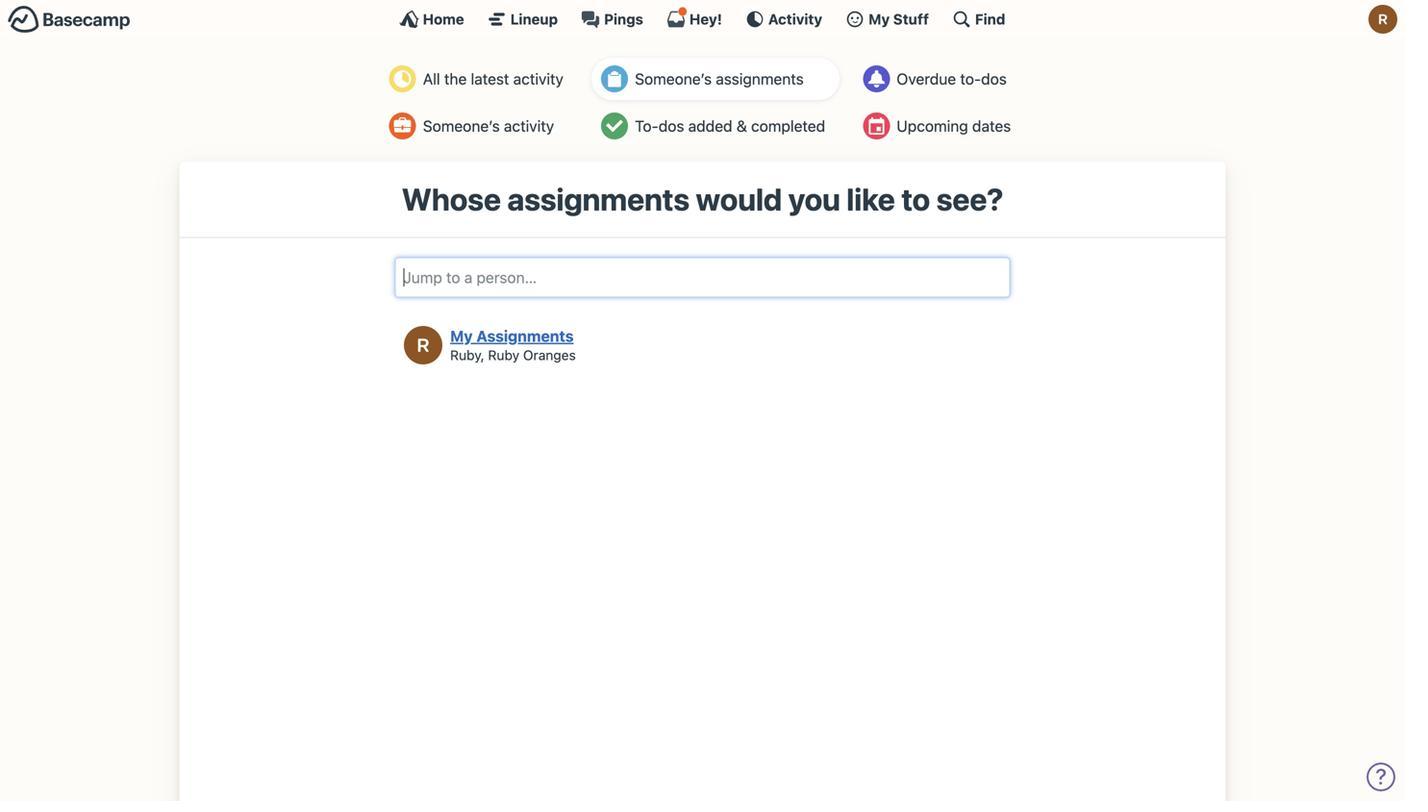 Task type: vqa. For each thing, say whether or not it's contained in the screenshot.
My inside the My Assignments Ruby,        Ruby Oranges
yes



Task type: describe. For each thing, give the bounding box(es) containing it.
whose
[[402, 181, 501, 217]]

to-
[[960, 70, 981, 88]]

see?
[[936, 181, 1003, 217]]

latest
[[471, 70, 509, 88]]

someone's for someone's activity
[[423, 117, 500, 135]]

dates
[[972, 117, 1011, 135]]

overdue to-dos link
[[853, 58, 1025, 100]]

1 vertical spatial activity
[[504, 117, 554, 135]]

main element
[[0, 0, 1405, 38]]

hey!
[[689, 11, 722, 27]]

reports image
[[863, 65, 890, 92]]

todo image
[[601, 113, 628, 139]]

all the latest activity
[[423, 70, 564, 88]]

stuff
[[893, 11, 929, 27]]

assignments for someone's
[[716, 70, 804, 88]]

you
[[788, 181, 840, 217]]

whose assignments would you like to see?
[[402, 181, 1003, 217]]

home link
[[400, 10, 464, 29]]

my for stuff
[[869, 11, 890, 27]]

the
[[444, 70, 467, 88]]

completed
[[751, 117, 825, 135]]

find button
[[952, 10, 1005, 29]]

hey! button
[[666, 7, 722, 29]]

0 vertical spatial activity
[[513, 70, 564, 88]]

ruby image
[[1369, 5, 1397, 34]]

person report image
[[389, 113, 416, 139]]

to
[[901, 181, 930, 217]]

assignment image
[[601, 65, 628, 92]]

my for assignments
[[450, 327, 473, 345]]

someone's activity
[[423, 117, 554, 135]]

my assignments ruby,        ruby oranges
[[450, 327, 576, 363]]

someone's assignments link
[[592, 58, 840, 100]]

switch accounts image
[[8, 5, 131, 35]]

ruby
[[488, 347, 519, 363]]

activity
[[768, 11, 822, 27]]



Task type: locate. For each thing, give the bounding box(es) containing it.
my inside popup button
[[869, 11, 890, 27]]

to-dos added & completed link
[[592, 105, 840, 147]]

upcoming dates
[[897, 117, 1011, 135]]

lineup link
[[487, 10, 558, 29]]

assignments down "todo" icon
[[507, 181, 689, 217]]

1 horizontal spatial my
[[869, 11, 890, 27]]

0 horizontal spatial dos
[[659, 117, 684, 135]]

someone's for someone's assignments
[[635, 70, 712, 88]]

&
[[736, 117, 747, 135]]

1 horizontal spatial assignments
[[716, 70, 804, 88]]

activity
[[513, 70, 564, 88], [504, 117, 554, 135]]

overdue
[[897, 70, 956, 88]]

pings button
[[581, 10, 643, 29]]

to-
[[635, 117, 659, 135]]

0 vertical spatial someone's
[[635, 70, 712, 88]]

dos
[[981, 70, 1007, 88], [659, 117, 684, 135]]

1 horizontal spatial someone's
[[635, 70, 712, 88]]

pings
[[604, 11, 643, 27]]

1 vertical spatial someone's
[[423, 117, 500, 135]]

my stuff
[[869, 11, 929, 27]]

ruby,
[[450, 347, 484, 363]]

someone's up to-
[[635, 70, 712, 88]]

someone's down the
[[423, 117, 500, 135]]

0 horizontal spatial someone's
[[423, 117, 500, 135]]

schedule image
[[863, 113, 890, 139]]

0 vertical spatial dos
[[981, 70, 1007, 88]]

added
[[688, 117, 732, 135]]

someone's
[[635, 70, 712, 88], [423, 117, 500, 135]]

home
[[423, 11, 464, 27]]

activity report image
[[389, 65, 416, 92]]

activity right the latest
[[513, 70, 564, 88]]

oranges
[[523, 347, 576, 363]]

ruby, ruby oranges image
[[404, 326, 442, 364]]

assignments for whose
[[507, 181, 689, 217]]

to-dos added & completed
[[635, 117, 825, 135]]

my
[[869, 11, 890, 27], [450, 327, 473, 345]]

1 vertical spatial my
[[450, 327, 473, 345]]

overdue to-dos
[[897, 70, 1007, 88]]

lineup
[[510, 11, 558, 27]]

0 vertical spatial assignments
[[716, 70, 804, 88]]

my inside my assignments ruby,        ruby oranges
[[450, 327, 473, 345]]

0 horizontal spatial assignments
[[507, 181, 689, 217]]

Jump to a person… text field
[[395, 257, 1010, 298]]

1 vertical spatial assignments
[[507, 181, 689, 217]]

find
[[975, 11, 1005, 27]]

0 vertical spatial my
[[869, 11, 890, 27]]

all
[[423, 70, 440, 88]]

all the latest activity link
[[380, 58, 578, 100]]

assignments up &
[[716, 70, 804, 88]]

assignments
[[716, 70, 804, 88], [507, 181, 689, 217]]

someone's assignments
[[635, 70, 804, 88]]

dos up dates
[[981, 70, 1007, 88]]

someone's activity link
[[380, 105, 578, 147]]

0 horizontal spatial my
[[450, 327, 473, 345]]

assignments
[[476, 327, 574, 345]]

dos left added
[[659, 117, 684, 135]]

activity down all the latest activity
[[504, 117, 554, 135]]

my stuff button
[[845, 10, 929, 29]]

upcoming dates link
[[853, 105, 1025, 147]]

my left the stuff
[[869, 11, 890, 27]]

like
[[847, 181, 895, 217]]

activity link
[[745, 10, 822, 29]]

1 horizontal spatial dos
[[981, 70, 1007, 88]]

upcoming
[[897, 117, 968, 135]]

my up ruby,
[[450, 327, 473, 345]]

would
[[696, 181, 782, 217]]

1 vertical spatial dos
[[659, 117, 684, 135]]



